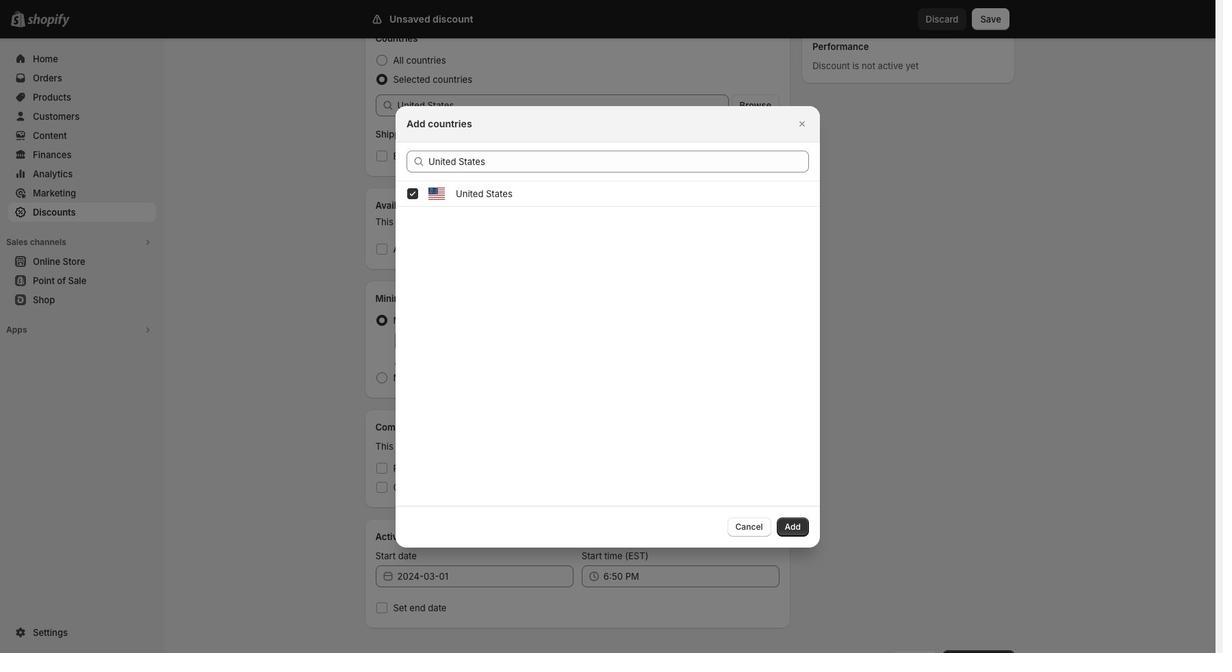 Task type: vqa. For each thing, say whether or not it's contained in the screenshot.
second ROW from the top of the LIST OF REPORTS 'table'
no



Task type: describe. For each thing, give the bounding box(es) containing it.
shopify image
[[27, 14, 70, 27]]



Task type: locate. For each thing, give the bounding box(es) containing it.
dialog
[[0, 106, 1216, 547]]

Search countries text field
[[429, 150, 809, 172]]



